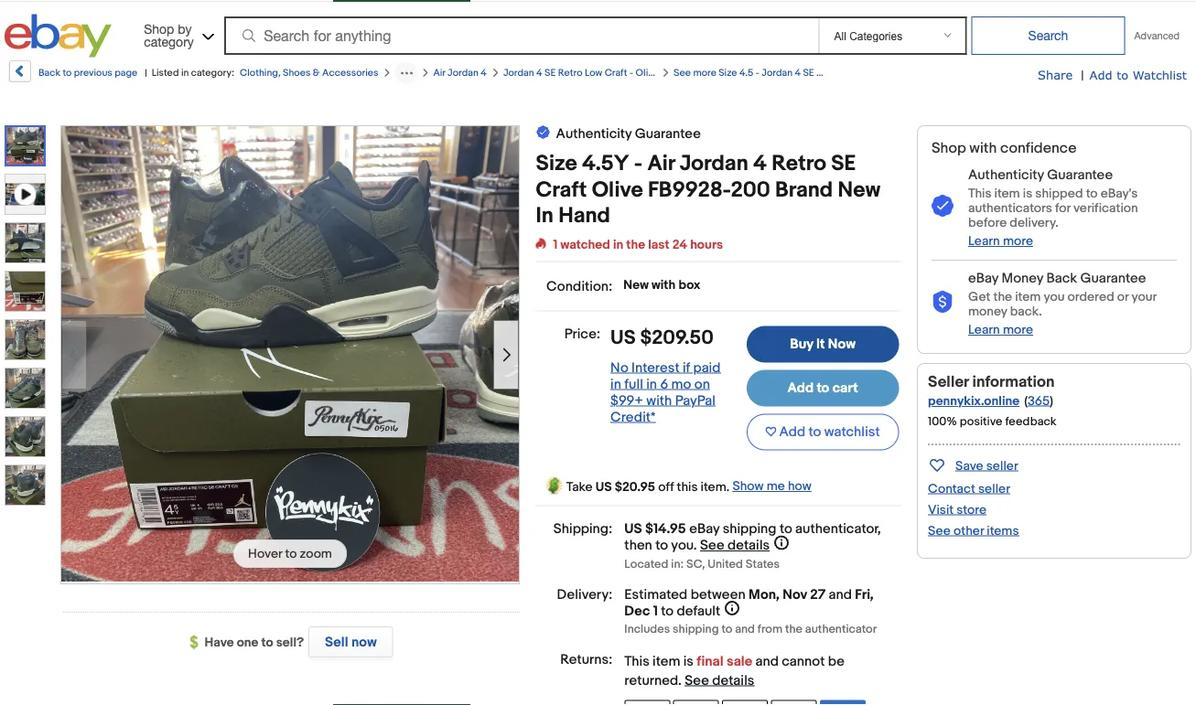 Task type: locate. For each thing, give the bounding box(es) containing it.
2 vertical spatial with
[[646, 393, 672, 409]]

1 horizontal spatial shipping
[[723, 521, 777, 538]]

fb9928-
[[648, 177, 731, 203]]

retro down shop by category banner
[[558, 67, 583, 79]]

take us $20.95 off this item. show me how
[[563, 479, 812, 495]]

. see details for ebay
[[694, 538, 770, 554]]

4.5y
[[582, 151, 629, 177]]

is left the final
[[683, 653, 694, 670]]

back left previous
[[38, 67, 60, 79]]

size inside size 4.5y - air jordan 4 retro se craft olive fb9928-200 brand new in hand
[[536, 151, 577, 177]]

authenticity inside size 4.5y - air jordan 4 retro se craft olive fb9928-200 brand new in hand main content
[[556, 126, 632, 142]]

air down get the coupon image
[[433, 67, 445, 79]]

add down 'buy'
[[787, 380, 814, 397]]

shipping
[[723, 521, 777, 538], [673, 623, 719, 637]]

1 vertical spatial us
[[596, 480, 612, 495]]

dec
[[624, 603, 650, 620]]

shop for shop by category
[[144, 21, 174, 36]]

guarantee inside ebay money back guarantee get the item you ordered or your money back. learn more
[[1080, 270, 1146, 287]]

| left listed
[[145, 67, 147, 79]]

size
[[719, 67, 737, 79], [536, 151, 577, 177]]

see details link up united
[[700, 538, 770, 554]]

4
[[481, 67, 487, 79], [536, 67, 542, 79], [795, 67, 801, 79], [753, 151, 767, 177]]

authenticity inside authenticity guarantee this item is shipped to ebay's authenticators for verification before delivery. learn more
[[968, 167, 1044, 183]]

includes shipping to and from the authenticator
[[624, 623, 877, 637]]

100%
[[928, 415, 957, 429]]

this inside size 4.5y - air jordan 4 retro se craft olive fb9928-200 brand new in hand main content
[[624, 653, 650, 670]]

1 horizontal spatial air
[[647, 151, 675, 177]]

the inside ebay money back guarantee get the item you ordered or your money back. learn more
[[993, 290, 1012, 305]]

is up delivery.
[[1023, 186, 1033, 202]]

. see details down the final
[[678, 673, 754, 689]]

details
[[728, 538, 770, 554], [712, 673, 754, 689]]

2 with details__icon image from the top
[[932, 291, 954, 314]]

clothing,
[[240, 67, 281, 79]]

with details__icon image
[[932, 195, 954, 218], [932, 291, 954, 314]]

$209.50
[[640, 326, 714, 350]]

with details__icon image left before
[[932, 195, 954, 218]]

more inside authenticity guarantee this item is shipped to ebay's authenticators for verification before delivery. learn more
[[1003, 234, 1033, 249]]

0 vertical spatial .
[[694, 538, 697, 554]]

to inside authenticity guarantee this item is shipped to ebay's authenticators for verification before delivery. learn more
[[1086, 186, 1098, 202]]

shop inside shop by category
[[144, 21, 174, 36]]

states
[[746, 557, 780, 572]]

nov
[[783, 587, 807, 603]]

add down the add to cart 'link'
[[779, 424, 805, 441]]

0 vertical spatial us
[[611, 326, 636, 350]]

air inside size 4.5y - air jordan 4 retro se craft olive fb9928-200 brand new in hand
[[647, 151, 675, 177]]

shop by category banner
[[5, 0, 1192, 62]]

0 horizontal spatial this
[[624, 653, 650, 670]]

shipping for includes
[[673, 623, 719, 637]]

1 vertical spatial . see details
[[678, 673, 754, 689]]

2 vertical spatial guarantee
[[1080, 270, 1146, 287]]

with left box
[[652, 278, 676, 293]]

guarantee up or
[[1080, 270, 1146, 287]]

more down back.
[[1003, 322, 1033, 338]]

0 vertical spatial learn more link
[[968, 234, 1033, 249]]

if
[[683, 360, 690, 376]]

guarantee up fb9928- at the top right
[[635, 126, 701, 142]]

no
[[611, 360, 628, 376]]

see details link for ebay
[[700, 538, 770, 554]]

1 vertical spatial seller
[[978, 481, 1010, 497]]

1 horizontal spatial authenticity
[[968, 167, 1044, 183]]

us right take at the left bottom of page
[[596, 480, 612, 495]]

this up before
[[968, 186, 992, 202]]

positive
[[960, 415, 1003, 429]]

0 vertical spatial and
[[829, 587, 852, 603]]

new inside size 4.5y - air jordan 4 retro se craft olive fb9928-200 brand new in hand
[[838, 177, 881, 203]]

size 4.5y - air jordan 4 retro se craft olive fb9928-200 brand new in hand - picture 1 of 7 image
[[61, 124, 519, 582]]

you right back.
[[1044, 290, 1065, 305]]

0 horizontal spatial shop
[[144, 21, 174, 36]]

guarantee inside authenticity guarantee this item is shipped to ebay's authenticators for verification before delivery. learn more
[[1047, 167, 1113, 183]]

learn down before
[[968, 234, 1000, 249]]

1 horizontal spatial .
[[694, 538, 697, 554]]

0 horizontal spatial ebay
[[689, 521, 720, 538]]

craft inside size 4.5y - air jordan 4 retro se craft olive fb9928-200 brand new in hand
[[536, 177, 587, 203]]

learn inside ebay money back guarantee get the item you ordered or your money back. learn more
[[968, 322, 1000, 338]]

0 vertical spatial with
[[969, 139, 997, 157]]

with inside no interest if paid in full in 6 mo on $99+ with paypal credit*
[[646, 393, 672, 409]]

authenticity guarantee
[[556, 126, 701, 142]]

us $14.95
[[624, 521, 686, 538]]

authenticity down 'shop with confidence'
[[968, 167, 1044, 183]]

0 horizontal spatial you
[[671, 538, 694, 554]]

1 vertical spatial this
[[624, 653, 650, 670]]

1 vertical spatial .
[[678, 673, 682, 689]]

back inside ebay money back guarantee get the item you ordered or your money back. learn more
[[1046, 270, 1077, 287]]

more inside ebay money back guarantee get the item you ordered or your money back. learn more
[[1003, 322, 1033, 338]]

the right get
[[993, 290, 1012, 305]]

seller inside button
[[986, 458, 1018, 474]]

1 vertical spatial with details__icon image
[[932, 291, 954, 314]]

with for new
[[652, 278, 676, 293]]

1 vertical spatial item
[[1015, 290, 1041, 305]]

shop left by
[[144, 21, 174, 36]]

learn inside authenticity guarantee this item is shipped to ebay's authenticators for verification before delivery. learn more
[[968, 234, 1000, 249]]

and
[[829, 587, 852, 603], [735, 623, 755, 637], [755, 653, 779, 670]]

0 horizontal spatial authenticity
[[556, 126, 632, 142]]

1 horizontal spatial back
[[1046, 270, 1077, 287]]

see details link down the final
[[685, 673, 754, 689]]

have one to sell?
[[205, 635, 304, 651]]

listed
[[152, 67, 179, 79]]

1 horizontal spatial you
[[1044, 290, 1065, 305]]

this
[[677, 480, 698, 495]]

0 horizontal spatial size
[[536, 151, 577, 177]]

0 vertical spatial this
[[968, 186, 992, 202]]

back up ordered
[[1046, 270, 1077, 287]]

picture 6 of 7 image
[[5, 417, 45, 457]]

0 vertical spatial seller
[[986, 458, 1018, 474]]

in left full
[[611, 376, 621, 393]]

. up the sc,
[[694, 538, 697, 554]]

in
[[181, 67, 189, 79], [613, 237, 623, 253], [611, 376, 621, 393], [646, 376, 657, 393]]

0 vertical spatial new
[[838, 177, 881, 203]]

seller information pennykix.online ( 365 ) 100% positive feedback
[[928, 372, 1057, 429]]

Search for anything text field
[[227, 18, 815, 53]]

0 vertical spatial is
[[1023, 186, 1033, 202]]

from
[[758, 623, 782, 637]]

and left from
[[735, 623, 755, 637]]

guarantee up the shipped at the right of page
[[1047, 167, 1113, 183]]

se for see more size 4.5 - jordan 4 se retro low craft - olive
[[803, 67, 814, 79]]

seller down save seller in the bottom right of the page
[[978, 481, 1010, 497]]

add to cart link
[[747, 370, 899, 407]]

new down the 1 watched in the last 24 hours
[[624, 278, 649, 293]]

24
[[672, 237, 687, 253]]

size 4.5y - air jordan 4 retro se craft olive fb9928-200 brand new in hand main content
[[536, 124, 901, 706]]

learn for authenticity
[[968, 234, 1000, 249]]

1 horizontal spatial size
[[719, 67, 737, 79]]

picture 3 of 7 image
[[5, 272, 45, 311]]

before
[[968, 215, 1007, 231]]

guarantee inside size 4.5y - air jordan 4 retro se craft olive fb9928-200 brand new in hand main content
[[635, 126, 701, 142]]

0 vertical spatial learn
[[968, 234, 1000, 249]]

learn more link down money
[[968, 322, 1033, 338]]

1 vertical spatial size
[[536, 151, 577, 177]]

save
[[955, 458, 983, 474]]

new
[[838, 177, 881, 203], [624, 278, 649, 293]]

0 vertical spatial item
[[994, 186, 1020, 202]]

1 horizontal spatial 1
[[653, 603, 658, 620]]

0 vertical spatial you
[[1044, 290, 1065, 305]]

2 vertical spatial add
[[779, 424, 805, 441]]

and right sale
[[755, 653, 779, 670]]

to
[[63, 67, 72, 79], [1117, 67, 1129, 81], [1086, 186, 1098, 202], [817, 380, 829, 397], [809, 424, 821, 441], [780, 521, 792, 538], [655, 538, 668, 554], [661, 603, 674, 620], [722, 623, 732, 637], [261, 635, 273, 651]]

1 horizontal spatial the
[[785, 623, 803, 637]]

0 vertical spatial ebay
[[968, 270, 998, 287]]

air down authenticity guarantee
[[647, 151, 675, 177]]

2 learn from the top
[[968, 322, 1000, 338]]

0 vertical spatial . see details
[[694, 538, 770, 554]]

with left confidence
[[969, 139, 997, 157]]

$14.95
[[645, 521, 686, 538]]

shop left confidence
[[932, 139, 966, 157]]

1 vertical spatial you
[[671, 538, 694, 554]]

1 horizontal spatial se
[[803, 67, 814, 79]]

0 horizontal spatial new
[[624, 278, 649, 293]]

then
[[624, 538, 652, 554]]

1 horizontal spatial low
[[843, 67, 861, 79]]

learn down money
[[968, 322, 1000, 338]]

us $209.50
[[611, 326, 714, 350]]

this inside authenticity guarantee this item is shipped to ebay's authenticators for verification before delivery. learn more
[[968, 186, 992, 202]]

2 vertical spatial us
[[624, 521, 642, 538]]

paypal image
[[624, 701, 670, 706]]

share | add to watchlist
[[1038, 67, 1187, 83]]

guarantee for authenticity guarantee this item is shipped to ebay's authenticators for verification before delivery. learn more
[[1047, 167, 1113, 183]]

1 vertical spatial add
[[787, 380, 814, 397]]

retro right 4.5
[[816, 67, 841, 79]]

1 vertical spatial learn
[[968, 322, 1000, 338]]

add for add to cart
[[787, 380, 814, 397]]

1 horizontal spatial craft
[[605, 67, 627, 79]]

2 vertical spatial more
[[1003, 322, 1033, 338]]

0 horizontal spatial .
[[678, 673, 682, 689]]

new with box
[[624, 278, 700, 293]]

item up returned
[[653, 653, 680, 670]]

full
[[624, 376, 643, 393]]

us left $14.95
[[624, 521, 642, 538]]

now
[[828, 336, 856, 353]]

guarantee for authenticity guarantee
[[635, 126, 701, 142]]

american express image
[[820, 701, 866, 706]]

add right share
[[1090, 67, 1113, 81]]

1 vertical spatial with
[[652, 278, 676, 293]]

0 horizontal spatial shipping
[[673, 623, 719, 637]]

more left 4.5
[[693, 67, 716, 79]]

0 horizontal spatial is
[[683, 653, 694, 670]]

0 vertical spatial shipping
[[723, 521, 777, 538]]

0 vertical spatial see details link
[[700, 538, 770, 554]]

item down money
[[1015, 290, 1041, 305]]

2 low from the left
[[843, 67, 861, 79]]

1 vertical spatial air
[[647, 151, 675, 177]]

365
[[1028, 393, 1050, 409]]

shipping inside ebay shipping to authenticator, then to you
[[723, 521, 777, 538]]

have
[[205, 635, 234, 651]]

back to previous page link
[[7, 60, 137, 89]]

1 left watched
[[553, 237, 558, 253]]

0 vertical spatial size
[[719, 67, 737, 79]]

1 learn from the top
[[968, 234, 1000, 249]]

ordered
[[1068, 290, 1114, 305]]

1 vertical spatial guarantee
[[1047, 167, 1113, 183]]

. down this item is final sale
[[678, 673, 682, 689]]

item inside authenticity guarantee this item is shipped to ebay's authenticators for verification before delivery. learn more
[[994, 186, 1020, 202]]

1 vertical spatial authenticity
[[968, 167, 1044, 183]]

ebay money back guarantee get the item you ordered or your money back. learn more
[[968, 270, 1157, 338]]

0 horizontal spatial craft
[[536, 177, 587, 203]]

authenticity
[[556, 126, 632, 142], [968, 167, 1044, 183]]

add inside 'link'
[[787, 380, 814, 397]]

size left 4.5
[[719, 67, 737, 79]]

1 vertical spatial is
[[683, 653, 694, 670]]

to inside share | add to watchlist
[[1117, 67, 1129, 81]]

shipping:
[[554, 521, 613, 538]]

1 vertical spatial more
[[1003, 234, 1033, 249]]

2 horizontal spatial craft
[[863, 67, 886, 79]]

details down sale
[[712, 673, 754, 689]]

picture 4 of 7 image
[[5, 320, 45, 360]]

the left last
[[626, 237, 645, 253]]

0 vertical spatial air
[[433, 67, 445, 79]]

new right brand
[[838, 177, 881, 203]]

retro right 200
[[772, 151, 826, 177]]

1 vertical spatial shop
[[932, 139, 966, 157]]

get
[[968, 290, 991, 305]]

item inside ebay money back guarantee get the item you ordered or your money back. learn more
[[1015, 290, 1041, 305]]

1 vertical spatial 1
[[653, 603, 658, 620]]

price:
[[564, 326, 600, 343]]

2 vertical spatial item
[[653, 653, 680, 670]]

shop
[[144, 21, 174, 36], [932, 139, 966, 157]]

advanced
[[1134, 30, 1180, 42]]

more down delivery.
[[1003, 234, 1033, 249]]

2 horizontal spatial the
[[993, 290, 1012, 305]]

see inside contact seller visit store see other items
[[928, 523, 951, 539]]

. see details up united
[[694, 538, 770, 554]]

the right from
[[785, 623, 803, 637]]

item inside size 4.5y - air jordan 4 retro se craft olive fb9928-200 brand new in hand main content
[[653, 653, 680, 670]]

1 horizontal spatial this
[[968, 186, 992, 202]]

ebay for shipping
[[689, 521, 720, 538]]

1 vertical spatial new
[[624, 278, 649, 293]]

0 vertical spatial shop
[[144, 21, 174, 36]]

see down visit
[[928, 523, 951, 539]]

now
[[351, 634, 377, 651]]

2 learn more link from the top
[[968, 322, 1033, 338]]

picture 5 of 7 image
[[5, 369, 45, 408]]

shipping down default
[[673, 623, 719, 637]]

shipping up states
[[723, 521, 777, 538]]

you up in:
[[671, 538, 694, 554]]

share button
[[1038, 67, 1073, 83]]

0 vertical spatial back
[[38, 67, 60, 79]]

)
[[1050, 393, 1053, 409]]

details up states
[[728, 538, 770, 554]]

back
[[38, 67, 60, 79], [1046, 270, 1077, 287]]

learn more link
[[968, 234, 1033, 249], [968, 322, 1033, 338]]

0 vertical spatial add
[[1090, 67, 1113, 81]]

with right full
[[646, 393, 672, 409]]

low
[[585, 67, 602, 79], [843, 67, 861, 79]]

0 vertical spatial more
[[693, 67, 716, 79]]

365 link
[[1028, 393, 1050, 409]]

authenticity up 4.5y
[[556, 126, 632, 142]]

1 vertical spatial ebay
[[689, 521, 720, 538]]

contact seller link
[[928, 481, 1010, 497]]

0 horizontal spatial the
[[626, 237, 645, 253]]

air
[[433, 67, 445, 79], [647, 151, 675, 177]]

located in: sc, united states
[[624, 557, 780, 572]]

0 vertical spatial the
[[626, 237, 645, 253]]

with
[[969, 139, 997, 157], [652, 278, 676, 293], [646, 393, 672, 409]]

0 horizontal spatial 1
[[553, 237, 558, 253]]

2 vertical spatial and
[[755, 653, 779, 670]]

ebay for money
[[968, 270, 998, 287]]

learn more link down before
[[968, 234, 1033, 249]]

ebay inside ebay money back guarantee get the item you ordered or your money back. learn more
[[968, 270, 998, 287]]

None submit
[[971, 16, 1125, 55]]

1 vertical spatial see details link
[[685, 673, 754, 689]]

ebay up get
[[968, 270, 998, 287]]

seller right save
[[986, 458, 1018, 474]]

1 vertical spatial shipping
[[673, 623, 719, 637]]

1 horizontal spatial ebay
[[968, 270, 998, 287]]

1 right dec
[[653, 603, 658, 620]]

item up before
[[994, 186, 1020, 202]]

0 horizontal spatial air
[[433, 67, 445, 79]]

se inside size 4.5y - air jordan 4 retro se craft olive fb9928-200 brand new in hand
[[831, 151, 856, 177]]

and inside and cannot be returned
[[755, 653, 779, 670]]

size 4.5y - air jordan 4 retro se craft olive fb9928-200 brand new in hand
[[536, 151, 881, 229]]

seller inside contact seller visit store see other items
[[978, 481, 1010, 497]]

add to watchlist
[[779, 424, 880, 441]]

jordan
[[448, 67, 478, 79], [503, 67, 534, 79], [762, 67, 793, 79], [680, 151, 748, 177]]

this up returned
[[624, 653, 650, 670]]

visa image
[[722, 701, 768, 706]]

1 horizontal spatial is
[[1023, 186, 1033, 202]]

with details__icon image left get
[[932, 291, 954, 314]]

ebay up the located in: sc, united states
[[689, 521, 720, 538]]

1 horizontal spatial shop
[[932, 139, 966, 157]]

no interest if paid in full in 6 mo on $99+ with paypal credit*
[[611, 360, 721, 426]]

see more size 4.5 - jordan 4 se retro low craft - olive link
[[673, 67, 917, 79]]

&
[[313, 67, 320, 79]]

learn more link for this
[[968, 234, 1033, 249]]

1 horizontal spatial and
[[755, 653, 779, 670]]

1 vertical spatial the
[[993, 290, 1012, 305]]

1 inside fri, dec 1
[[653, 603, 658, 620]]

with details__icon image for ebay money back guarantee
[[932, 291, 954, 314]]

pennykix.online
[[928, 394, 1020, 409]]

see left 4.5
[[673, 67, 691, 79]]

between
[[691, 587, 746, 603]]

0 vertical spatial authenticity
[[556, 126, 632, 142]]

1 horizontal spatial new
[[838, 177, 881, 203]]

1 with details__icon image from the top
[[932, 195, 954, 218]]

1 vertical spatial and
[[735, 623, 755, 637]]

2 vertical spatial the
[[785, 623, 803, 637]]

ebay inside ebay shipping to authenticator, then to you
[[689, 521, 720, 538]]

picture 2 of 7 image
[[5, 223, 45, 263]]

0 horizontal spatial back
[[38, 67, 60, 79]]

.
[[694, 538, 697, 554], [678, 673, 682, 689]]

retro inside size 4.5y - air jordan 4 retro se craft olive fb9928-200 brand new in hand
[[772, 151, 826, 177]]

0 vertical spatial details
[[728, 538, 770, 554]]

final
[[697, 653, 724, 670]]

us for us $14.95
[[624, 521, 642, 538]]

0 vertical spatial guarantee
[[635, 126, 701, 142]]

2 horizontal spatial and
[[829, 587, 852, 603]]

jordan 4 se retro low craft - olive link
[[503, 67, 659, 79]]

no interest if paid in full in 6 mo on $99+ with paypal credit* link
[[611, 360, 721, 426]]

seller
[[986, 458, 1018, 474], [978, 481, 1010, 497]]

me
[[767, 479, 785, 495]]

shipped
[[1035, 186, 1083, 202]]

0 horizontal spatial low
[[585, 67, 602, 79]]

| right share button
[[1081, 68, 1084, 83]]

1 learn more link from the top
[[968, 234, 1033, 249]]

us up 'no'
[[611, 326, 636, 350]]

size down the text__icon
[[536, 151, 577, 177]]

2 horizontal spatial se
[[831, 151, 856, 177]]

returned
[[624, 673, 678, 689]]

and right the 27 at the bottom of page
[[829, 587, 852, 603]]

text__icon image
[[536, 124, 551, 142]]

. for us $14.95
[[694, 538, 697, 554]]

add
[[1090, 67, 1113, 81], [787, 380, 814, 397], [779, 424, 805, 441]]



Task type: vqa. For each thing, say whether or not it's contained in the screenshot.
second the "Low" from the left
yes



Task type: describe. For each thing, give the bounding box(es) containing it.
authenticity for authenticity guarantee
[[556, 126, 632, 142]]

0 horizontal spatial |
[[145, 67, 147, 79]]

add to watchlist link
[[1090, 67, 1187, 83]]

in right watched
[[613, 237, 623, 253]]

details for and
[[712, 673, 754, 689]]

confidence
[[1000, 139, 1077, 157]]

learn more link for back
[[968, 322, 1033, 338]]

add to watchlist link
[[747, 414, 899, 451]]

you inside ebay shipping to authenticator, then to you
[[671, 538, 694, 554]]

feedback
[[1005, 415, 1057, 429]]

picture 1 of 7 image
[[6, 127, 44, 165]]

4 inside size 4.5y - air jordan 4 retro se craft olive fb9928-200 brand new in hand
[[753, 151, 767, 177]]

us inside take us $20.95 off this item. show me how
[[596, 480, 612, 495]]

with details__icon image for authenticity guarantee
[[932, 195, 954, 218]]

your
[[1132, 290, 1157, 305]]

sale
[[727, 653, 752, 670]]

paypal
[[675, 393, 715, 409]]

clothing, shoes & accessories
[[240, 67, 378, 79]]

condition:
[[546, 278, 613, 295]]

authenticity for authenticity guarantee this item is shipped to ebay's authenticators for verification before delivery. learn more
[[968, 167, 1044, 183]]

is inside size 4.5y - air jordan 4 retro se craft olive fb9928-200 brand new in hand main content
[[683, 653, 694, 670]]

sell now link
[[304, 627, 393, 658]]

visit store link
[[928, 502, 987, 518]]

interest
[[632, 360, 680, 376]]

authenticator,
[[795, 521, 881, 538]]

ebay's
[[1101, 186, 1138, 202]]

learn for ebay
[[968, 322, 1000, 338]]

27
[[810, 587, 826, 603]]

the for shipping
[[785, 623, 803, 637]]

air jordan 4 link
[[433, 67, 487, 79]]

for
[[1055, 201, 1071, 216]]

items
[[987, 523, 1019, 539]]

add for add to watchlist
[[779, 424, 805, 441]]

0 horizontal spatial se
[[545, 67, 556, 79]]

$99+
[[611, 393, 643, 409]]

take
[[566, 480, 593, 495]]

pennykix.online link
[[928, 394, 1020, 409]]

show
[[732, 479, 764, 495]]

| inside share | add to watchlist
[[1081, 68, 1084, 83]]

see more size 4.5 - jordan 4 se retro low craft - olive
[[673, 67, 917, 79]]

store
[[957, 502, 987, 518]]

united
[[708, 557, 743, 572]]

located
[[624, 557, 668, 572]]

sc,
[[686, 557, 705, 572]]

sell
[[325, 634, 348, 651]]

shoes
[[283, 67, 311, 79]]

cannot
[[782, 653, 825, 670]]

picture 7 of 7 image
[[5, 466, 45, 505]]

is inside authenticity guarantee this item is shipped to ebay's authenticators for verification before delivery. learn more
[[1023, 186, 1033, 202]]

hours
[[690, 237, 723, 253]]

0 horizontal spatial and
[[735, 623, 755, 637]]

page
[[115, 67, 137, 79]]

accessories
[[322, 67, 378, 79]]

you inside ebay money back guarantee get the item you ordered or your money back. learn more
[[1044, 290, 1065, 305]]

add to cart
[[787, 380, 858, 397]]

200
[[731, 177, 770, 203]]

0 vertical spatial 1
[[553, 237, 558, 253]]

olive inside size 4.5y - air jordan 4 retro se craft olive fb9928-200 brand new in hand
[[592, 177, 643, 203]]

. see details for and
[[678, 673, 754, 689]]

se for size 4.5y - air jordan 4 retro se craft olive fb9928-200 brand new in hand
[[831, 151, 856, 177]]

cart
[[832, 380, 858, 397]]

fri, dec 1
[[624, 587, 874, 620]]

. for this item is
[[678, 673, 682, 689]]

master card image
[[771, 701, 817, 706]]

google pay image
[[673, 701, 719, 706]]

| listed in category:
[[145, 67, 234, 79]]

verification
[[1073, 201, 1138, 216]]

in
[[536, 203, 554, 229]]

dollar sign image
[[190, 636, 205, 650]]

see up the located in: sc, united states
[[700, 538, 725, 554]]

information
[[972, 372, 1055, 392]]

shipping for ebay
[[723, 521, 777, 538]]

get the coupon image
[[333, 0, 471, 2]]

brand
[[775, 177, 833, 203]]

category:
[[191, 67, 234, 79]]

see details link for and
[[685, 673, 754, 689]]

authenticity guarantee this item is shipped to ebay's authenticators for verification before delivery. learn more
[[968, 167, 1138, 249]]

in:
[[671, 557, 684, 572]]

it
[[816, 336, 825, 353]]

mon,
[[749, 587, 780, 603]]

(
[[1024, 393, 1028, 409]]

more for authenticity
[[1003, 234, 1033, 249]]

watchlist
[[824, 424, 880, 441]]

delivery.
[[1010, 215, 1059, 231]]

see down this item is final sale
[[685, 673, 709, 689]]

contact seller visit store see other items
[[928, 481, 1019, 539]]

ebay shipping to authenticator, then to you
[[624, 521, 881, 554]]

1 low from the left
[[585, 67, 602, 79]]

in left the 6
[[646, 376, 657, 393]]

to inside 'link'
[[817, 380, 829, 397]]

$20.95
[[615, 480, 655, 495]]

other
[[954, 523, 984, 539]]

see other items link
[[928, 523, 1019, 539]]

last
[[648, 237, 670, 253]]

money
[[968, 304, 1007, 320]]

how
[[788, 479, 812, 495]]

buy
[[790, 336, 813, 353]]

advanced link
[[1125, 17, 1189, 54]]

details for ebay
[[728, 538, 770, 554]]

share
[[1038, 67, 1073, 81]]

watchlist
[[1133, 67, 1187, 81]]

hand
[[558, 203, 610, 229]]

none submit inside shop by category banner
[[971, 16, 1125, 55]]

seller for save
[[986, 458, 1018, 474]]

watched
[[561, 237, 610, 253]]

buy it now
[[790, 336, 856, 353]]

- inside size 4.5y - air jordan 4 retro se craft olive fb9928-200 brand new in hand
[[634, 151, 643, 177]]

with for shop
[[969, 139, 997, 157]]

video 1 of 1 image
[[5, 175, 45, 214]]

sell now
[[325, 634, 377, 651]]

us for us $209.50
[[611, 326, 636, 350]]

seller for contact
[[978, 481, 1010, 497]]

1 watched in the last 24 hours
[[553, 237, 723, 253]]

add inside share | add to watchlist
[[1090, 67, 1113, 81]]

by
[[178, 21, 192, 36]]

off
[[658, 480, 674, 495]]

this item is final sale
[[624, 653, 752, 670]]

or
[[1117, 290, 1129, 305]]

the for money
[[993, 290, 1012, 305]]

shop for shop with confidence
[[932, 139, 966, 157]]

estimated between mon, nov 27 and
[[624, 587, 855, 603]]

4.5
[[739, 67, 753, 79]]

in right listed
[[181, 67, 189, 79]]

6
[[660, 376, 668, 393]]

more for ebay
[[1003, 322, 1033, 338]]

mo
[[671, 376, 691, 393]]

jordan inside size 4.5y - air jordan 4 retro se craft olive fb9928-200 brand new in hand
[[680, 151, 748, 177]]



